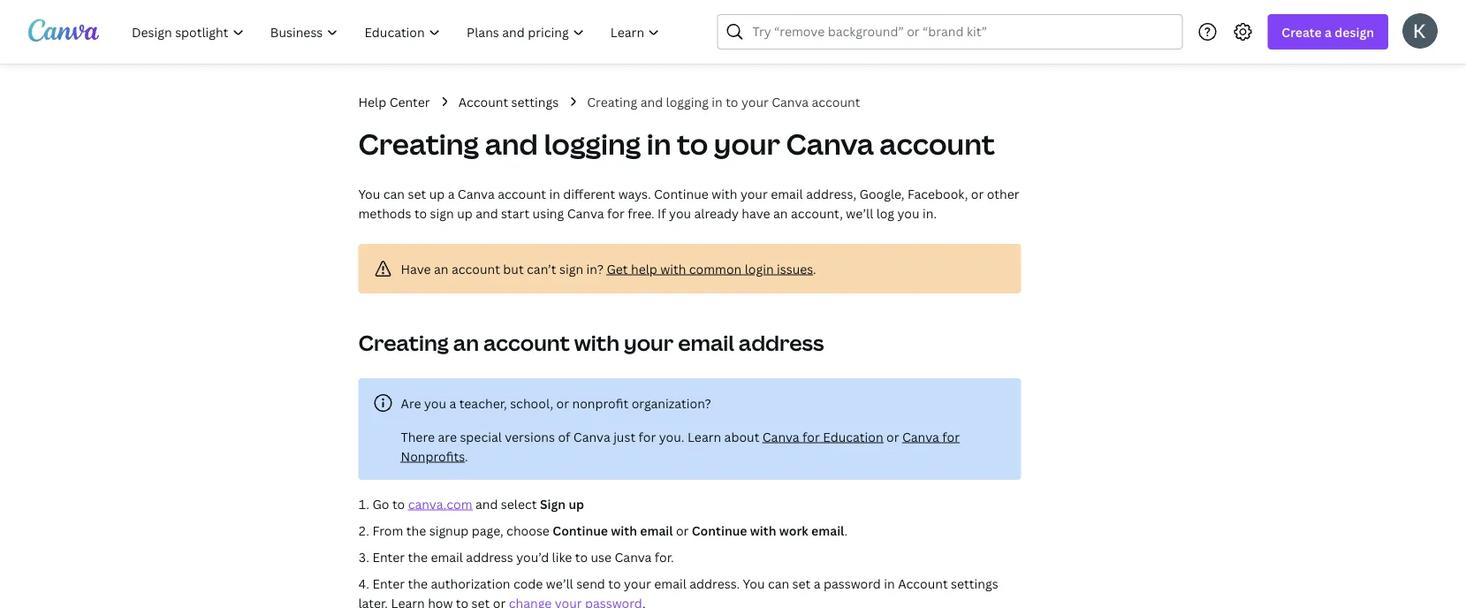 Task type: describe. For each thing, give the bounding box(es) containing it.
work
[[780, 522, 809, 539]]

create a design button
[[1268, 14, 1389, 50]]

or right school,
[[557, 395, 569, 412]]

account settings link
[[459, 92, 559, 111]]

in.
[[923, 205, 937, 221]]

there are special versions of canva just for you. learn about canva for education or
[[401, 428, 903, 445]]

help
[[631, 260, 658, 277]]

account inside enter the authorization code we'll send to your email address. you can set a password in account settings later. learn how to set or
[[898, 575, 948, 592]]

enter for enter the email address you'd like to use canva for.
[[373, 549, 405, 565]]

set inside you can set up a canva account in different ways. continue with your email address, google, facebook, or other methods to sign up and start using canva for free. if you already have an account, we'll log you in.
[[408, 185, 426, 202]]

1 vertical spatial creating
[[359, 125, 479, 163]]

facebook,
[[908, 185, 968, 202]]

like
[[552, 549, 572, 565]]

email inside you can set up a canva account in different ways. continue with your email address, google, facebook, or other methods to sign up and start using canva for free. if you already have an account, we'll log you in.
[[771, 185, 803, 202]]

2 vertical spatial creating
[[359, 328, 449, 357]]

to inside you can set up a canva account in different ways. continue with your email address, google, facebook, or other methods to sign up and start using canva for free. if you already have an account, we'll log you in.
[[415, 205, 427, 221]]

1 vertical spatial creating and logging in to your canva account
[[359, 125, 995, 163]]

1 horizontal spatial learn
[[688, 428, 722, 445]]

start
[[501, 205, 530, 221]]

are
[[401, 395, 421, 412]]

issues
[[777, 260, 814, 277]]

address.
[[690, 575, 740, 592]]

free.
[[628, 205, 655, 221]]

are
[[438, 428, 457, 445]]

methods
[[359, 205, 412, 221]]

have
[[401, 260, 431, 277]]

1 horizontal spatial you
[[669, 205, 692, 221]]

the for signup
[[407, 522, 426, 539]]

sign
[[540, 496, 566, 512]]

0 vertical spatial settings
[[512, 93, 559, 110]]

about
[[725, 428, 760, 445]]

in inside enter the authorization code we'll send to your email address. you can set a password in account settings later. learn how to set or
[[884, 575, 895, 592]]

an for creating an account with your email address
[[453, 328, 479, 357]]

your inside 'link'
[[742, 93, 769, 110]]

account inside you can set up a canva account in different ways. continue with your email address, google, facebook, or other methods to sign up and start using canva for free. if you already have an account, we'll log you in.
[[498, 185, 546, 202]]

password
[[824, 575, 881, 592]]

settings inside enter the authorization code we'll send to your email address. you can set a password in account settings later. learn how to set or
[[951, 575, 999, 592]]

help
[[359, 93, 387, 110]]

have
[[742, 205, 771, 221]]

continue up address.
[[692, 522, 748, 539]]

other
[[987, 185, 1020, 202]]

use
[[591, 549, 612, 565]]

code
[[514, 575, 543, 592]]

continue inside you can set up a canva account in different ways. continue with your email address, google, facebook, or other methods to sign up and start using canva for free. if you already have an account, we'll log you in.
[[654, 185, 709, 202]]

2 horizontal spatial you
[[898, 205, 920, 221]]

address,
[[806, 185, 857, 202]]

can inside enter the authorization code we'll send to your email address. you can set a password in account settings later. learn how to set or
[[768, 575, 790, 592]]

nonprofits
[[401, 448, 465, 465]]

in?
[[587, 260, 604, 277]]

0 vertical spatial account
[[459, 93, 509, 110]]

you can set up a canva account in different ways. continue with your email address, google, facebook, or other methods to sign up and start using canva for free. if you already have an account, we'll log you in.
[[359, 185, 1020, 221]]

authorization
[[431, 575, 511, 592]]

with inside you can set up a canva account in different ways. continue with your email address, google, facebook, or other methods to sign up and start using canva for free. if you already have an account, we'll log you in.
[[712, 185, 738, 202]]

canva for nonprofits link
[[401, 428, 960, 465]]

organization?
[[632, 395, 712, 412]]

select
[[501, 496, 537, 512]]

special
[[460, 428, 502, 445]]

creating inside 'link'
[[587, 93, 638, 110]]

with up use
[[611, 522, 637, 539]]

are you a teacher, school, or nonprofit organization?
[[401, 395, 712, 412]]

1 vertical spatial logging
[[544, 125, 641, 163]]

0 horizontal spatial you
[[424, 395, 447, 412]]

create
[[1282, 23, 1322, 40]]

1 vertical spatial up
[[457, 205, 473, 221]]

get help with common login issues link
[[607, 260, 814, 277]]

how
[[428, 595, 453, 608]]

versions
[[505, 428, 555, 445]]

if
[[658, 205, 666, 221]]

continue up like
[[553, 522, 608, 539]]

canva inside canva for nonprofits
[[903, 428, 940, 445]]

but
[[503, 260, 524, 277]]

account settings
[[459, 93, 559, 110]]

create a design
[[1282, 23, 1375, 40]]

account inside 'link'
[[812, 93, 861, 110]]

and inside you can set up a canva account in different ways. continue with your email address, google, facebook, or other methods to sign up and start using canva for free. if you already have an account, we'll log you in.
[[476, 205, 498, 221]]

already
[[695, 205, 739, 221]]

we'll inside you can set up a canva account in different ways. continue with your email address, google, facebook, or other methods to sign up and start using canva for free. if you already have an account, we'll log you in.
[[846, 205, 874, 221]]

common
[[689, 260, 742, 277]]

top level navigation element
[[120, 14, 675, 50]]

login
[[745, 260, 774, 277]]

you inside enter the authorization code we'll send to your email address. you can set a password in account settings later. learn how to set or
[[743, 575, 765, 592]]

email inside enter the authorization code we'll send to your email address. you can set a password in account settings later. learn how to set or
[[655, 575, 687, 592]]

enter the email address you'd like to use canva for.
[[373, 549, 674, 565]]

kendall parks image
[[1403, 13, 1439, 48]]

for.
[[655, 549, 674, 565]]

email up for. in the bottom of the page
[[640, 522, 673, 539]]

the for authorization
[[408, 575, 428, 592]]



Task type: vqa. For each thing, say whether or not it's contained in the screenshot.
'Google,'
yes



Task type: locate. For each thing, give the bounding box(es) containing it.
canva.com link
[[408, 496, 473, 512]]

0 horizontal spatial account
[[459, 93, 509, 110]]

1 horizontal spatial settings
[[951, 575, 999, 592]]

1 enter from the top
[[373, 549, 405, 565]]

can't
[[527, 260, 557, 277]]

or down authorization
[[493, 595, 506, 608]]

1 vertical spatial account
[[898, 575, 948, 592]]

choose
[[507, 522, 550, 539]]

2 vertical spatial the
[[408, 575, 428, 592]]

school,
[[510, 395, 554, 412]]

in inside you can set up a canva account in different ways. continue with your email address, google, facebook, or other methods to sign up and start using canva for free. if you already have an account, we'll log you in.
[[550, 185, 560, 202]]

enter up later.
[[373, 575, 405, 592]]

1 horizontal spatial you
[[743, 575, 765, 592]]

2 horizontal spatial set
[[793, 575, 811, 592]]

teacher,
[[459, 395, 507, 412]]

enter for enter the authorization code we'll send to your email address. you can set a password in account settings later. learn how to set or
[[373, 575, 405, 592]]

an
[[774, 205, 788, 221], [434, 260, 449, 277], [453, 328, 479, 357]]

an for have an account but can't sign in? get help with common login issues .
[[434, 260, 449, 277]]

canva inside 'link'
[[772, 93, 809, 110]]

1 vertical spatial learn
[[391, 595, 425, 608]]

you right if
[[669, 205, 692, 221]]

0 vertical spatial creating
[[587, 93, 638, 110]]

2 vertical spatial set
[[472, 595, 490, 608]]

email up account,
[[771, 185, 803, 202]]

1 horizontal spatial set
[[472, 595, 490, 608]]

1 vertical spatial sign
[[560, 260, 584, 277]]

enter
[[373, 549, 405, 565], [373, 575, 405, 592]]

we'll down like
[[546, 575, 574, 592]]

the down "canva.com"
[[408, 549, 428, 565]]

can up methods
[[384, 185, 405, 202]]

0 vertical spatial enter
[[373, 549, 405, 565]]

0 horizontal spatial learn
[[391, 595, 425, 608]]

1 horizontal spatial can
[[768, 575, 790, 592]]

different
[[564, 185, 616, 202]]

the left authorization
[[408, 575, 428, 592]]

can down work
[[768, 575, 790, 592]]

2 horizontal spatial up
[[569, 496, 585, 512]]

learn right "you."
[[688, 428, 722, 445]]

set left password
[[793, 575, 811, 592]]

using
[[533, 205, 564, 221]]

logging inside 'link'
[[666, 93, 709, 110]]

can inside you can set up a canva account in different ways. continue with your email address, google, facebook, or other methods to sign up and start using canva for free. if you already have an account, we'll log you in.
[[384, 185, 405, 202]]

2 vertical spatial up
[[569, 496, 585, 512]]

to inside 'link'
[[726, 93, 739, 110]]

the inside enter the authorization code we'll send to your email address. you can set a password in account settings later. learn how to set or
[[408, 575, 428, 592]]

enter the authorization code we'll send to your email address. you can set a password in account settings later. learn how to set or
[[359, 575, 999, 608]]

0 vertical spatial logging
[[666, 93, 709, 110]]

0 horizontal spatial set
[[408, 185, 426, 202]]

1 vertical spatial we'll
[[546, 575, 574, 592]]

canva.com
[[408, 496, 473, 512]]

email down for. in the bottom of the page
[[655, 575, 687, 592]]

enter down from
[[373, 549, 405, 565]]

1 vertical spatial .
[[465, 448, 468, 465]]

the for email
[[408, 549, 428, 565]]

address down issues on the top right of page
[[739, 328, 825, 357]]

0 vertical spatial creating and logging in to your canva account
[[587, 93, 861, 110]]

enter inside enter the authorization code we'll send to your email address. you can set a password in account settings later. learn how to set or
[[373, 575, 405, 592]]

0 horizontal spatial up
[[429, 185, 445, 202]]

up right sign at the left bottom of page
[[569, 496, 585, 512]]

with up nonprofit
[[574, 328, 620, 357]]

creating
[[587, 93, 638, 110], [359, 125, 479, 163], [359, 328, 449, 357]]

0 horizontal spatial .
[[465, 448, 468, 465]]

2 horizontal spatial .
[[845, 522, 848, 539]]

from
[[373, 522, 403, 539]]

page,
[[472, 522, 504, 539]]

an right have at the top
[[434, 260, 449, 277]]

education
[[823, 428, 884, 445]]

0 horizontal spatial you
[[359, 185, 380, 202]]

0 vertical spatial the
[[407, 522, 426, 539]]

and inside 'link'
[[641, 93, 663, 110]]

set up methods
[[408, 185, 426, 202]]

1 horizontal spatial logging
[[666, 93, 709, 110]]

go
[[373, 496, 389, 512]]

2 enter from the top
[[373, 575, 405, 592]]

go to canva.com and select sign up
[[373, 496, 585, 512]]

with up the already
[[712, 185, 738, 202]]

0 vertical spatial we'll
[[846, 205, 874, 221]]

in inside 'link'
[[712, 93, 723, 110]]

a inside dropdown button
[[1325, 23, 1332, 40]]

an inside you can set up a canva account in different ways. continue with your email address, google, facebook, or other methods to sign up and start using canva for free. if you already have an account, we'll log you in.
[[774, 205, 788, 221]]

of
[[558, 428, 571, 445]]

you'd
[[517, 549, 549, 565]]

1 horizontal spatial sign
[[560, 260, 584, 277]]

. down the special
[[465, 448, 468, 465]]

0 horizontal spatial address
[[466, 549, 513, 565]]

get
[[607, 260, 628, 277]]

.
[[814, 260, 817, 277], [465, 448, 468, 465], [845, 522, 848, 539]]

we'll left log
[[846, 205, 874, 221]]

or inside you can set up a canva account in different ways. continue with your email address, google, facebook, or other methods to sign up and start using canva for free. if you already have an account, we'll log you in.
[[972, 185, 984, 202]]

sign
[[430, 205, 454, 221], [560, 260, 584, 277]]

0 vertical spatial .
[[814, 260, 817, 277]]

1 vertical spatial an
[[434, 260, 449, 277]]

you right are
[[424, 395, 447, 412]]

sign left in? at the left
[[560, 260, 584, 277]]

a
[[1325, 23, 1332, 40], [448, 185, 455, 202], [450, 395, 456, 412], [814, 575, 821, 592]]

email
[[771, 185, 803, 202], [678, 328, 735, 357], [640, 522, 673, 539], [812, 522, 845, 539], [431, 549, 463, 565], [655, 575, 687, 592]]

and
[[641, 93, 663, 110], [485, 125, 538, 163], [476, 205, 498, 221], [476, 496, 498, 512]]

1 vertical spatial set
[[793, 575, 811, 592]]

you.
[[659, 428, 685, 445]]

account
[[459, 93, 509, 110], [898, 575, 948, 592]]

an up teacher,
[[453, 328, 479, 357]]

just
[[614, 428, 636, 445]]

1 horizontal spatial up
[[457, 205, 473, 221]]

we'll inside enter the authorization code we'll send to your email address. you can set a password in account settings later. learn how to set or
[[546, 575, 574, 592]]

0 horizontal spatial sign
[[430, 205, 454, 221]]

0 horizontal spatial we'll
[[546, 575, 574, 592]]

have an account but can't sign in? get help with common login issues .
[[401, 260, 817, 277]]

an right have
[[774, 205, 788, 221]]

0 vertical spatial you
[[359, 185, 380, 202]]

learn inside enter the authorization code we'll send to your email address. you can set a password in account settings later. learn how to set or
[[391, 595, 425, 608]]

email down signup
[[431, 549, 463, 565]]

continue
[[654, 185, 709, 202], [553, 522, 608, 539], [692, 522, 748, 539]]

2 horizontal spatial an
[[774, 205, 788, 221]]

0 horizontal spatial logging
[[544, 125, 641, 163]]

. for from the signup page, choose continue with email or continue with work email .
[[845, 522, 848, 539]]

set down authorization
[[472, 595, 490, 608]]

there
[[401, 428, 435, 445]]

0 horizontal spatial an
[[434, 260, 449, 277]]

with right help
[[661, 260, 686, 277]]

0 horizontal spatial settings
[[512, 93, 559, 110]]

or left other
[[972, 185, 984, 202]]

email up organization?
[[678, 328, 735, 357]]

a inside you can set up a canva account in different ways. continue with your email address, google, facebook, or other methods to sign up and start using canva for free. if you already have an account, we'll log you in.
[[448, 185, 455, 202]]

creating an account with your email address
[[359, 328, 825, 357]]

the right from
[[407, 522, 426, 539]]

up
[[429, 185, 445, 202], [457, 205, 473, 221], [569, 496, 585, 512]]

0 vertical spatial up
[[429, 185, 445, 202]]

0 vertical spatial an
[[774, 205, 788, 221]]

you left in.
[[898, 205, 920, 221]]

you
[[359, 185, 380, 202], [743, 575, 765, 592]]

1 horizontal spatial .
[[814, 260, 817, 277]]

1 vertical spatial can
[[768, 575, 790, 592]]

for
[[607, 205, 625, 221], [639, 428, 656, 445], [803, 428, 820, 445], [943, 428, 960, 445]]

1 vertical spatial enter
[[373, 575, 405, 592]]

1 horizontal spatial address
[[739, 328, 825, 357]]

0 vertical spatial sign
[[430, 205, 454, 221]]

address down page,
[[466, 549, 513, 565]]

you right address.
[[743, 575, 765, 592]]

1 vertical spatial settings
[[951, 575, 999, 592]]

your inside enter the authorization code we'll send to your email address. you can set a password in account settings later. learn how to set or
[[624, 575, 651, 592]]

sign inside you can set up a canva account in different ways. continue with your email address, google, facebook, or other methods to sign up and start using canva for free. if you already have an account, we'll log you in.
[[430, 205, 454, 221]]

later.
[[359, 595, 388, 608]]

google,
[[860, 185, 905, 202]]

1 vertical spatial you
[[743, 575, 765, 592]]

nonprofit
[[572, 395, 629, 412]]

a inside enter the authorization code we'll send to your email address. you can set a password in account settings later. learn how to set or
[[814, 575, 821, 592]]

log
[[877, 205, 895, 221]]

1 vertical spatial address
[[466, 549, 513, 565]]

for inside you can set up a canva account in different ways. continue with your email address, google, facebook, or other methods to sign up and start using canva for free. if you already have an account, we'll log you in.
[[607, 205, 625, 221]]

1 vertical spatial the
[[408, 549, 428, 565]]

creating and logging in to your canva account
[[587, 93, 861, 110], [359, 125, 995, 163]]

your inside you can set up a canva account in different ways. continue with your email address, google, facebook, or other methods to sign up and start using canva for free. if you already have an account, we'll log you in.
[[741, 185, 768, 202]]

email right work
[[812, 522, 845, 539]]

. right work
[[845, 522, 848, 539]]

help center link
[[359, 92, 430, 111]]

send
[[577, 575, 606, 592]]

with left work
[[751, 522, 777, 539]]

Try "remove background" or "brand kit" search field
[[753, 15, 1172, 49]]

continue up if
[[654, 185, 709, 202]]

canva
[[772, 93, 809, 110], [786, 125, 874, 163], [458, 185, 495, 202], [567, 205, 604, 221], [574, 428, 611, 445], [763, 428, 800, 445], [903, 428, 940, 445], [615, 549, 652, 565]]

or inside enter the authorization code we'll send to your email address. you can set a password in account settings later. learn how to set or
[[493, 595, 506, 608]]

set
[[408, 185, 426, 202], [793, 575, 811, 592], [472, 595, 490, 608]]

0 vertical spatial address
[[739, 328, 825, 357]]

to
[[726, 93, 739, 110], [677, 125, 708, 163], [415, 205, 427, 221], [393, 496, 405, 512], [575, 549, 588, 565], [609, 575, 621, 592], [456, 595, 469, 608]]

sign right methods
[[430, 205, 454, 221]]

center
[[390, 93, 430, 110]]

account,
[[791, 205, 843, 221]]

for inside canva for nonprofits
[[943, 428, 960, 445]]

0 horizontal spatial can
[[384, 185, 405, 202]]

design
[[1335, 23, 1375, 40]]

. right login
[[814, 260, 817, 277]]

can
[[384, 185, 405, 202], [768, 575, 790, 592]]

in
[[712, 93, 723, 110], [647, 125, 672, 163], [550, 185, 560, 202], [884, 575, 895, 592]]

creating and logging in to your canva account link
[[587, 92, 861, 111]]

canva for education link
[[763, 428, 884, 445]]

or
[[972, 185, 984, 202], [557, 395, 569, 412], [887, 428, 900, 445], [676, 522, 689, 539], [493, 595, 506, 608]]

account
[[812, 93, 861, 110], [880, 125, 995, 163], [498, 185, 546, 202], [452, 260, 500, 277], [484, 328, 570, 357]]

you
[[669, 205, 692, 221], [898, 205, 920, 221], [424, 395, 447, 412]]

or right education
[[887, 428, 900, 445]]

canva for nonprofits
[[401, 428, 960, 465]]

learn left how on the left of page
[[391, 595, 425, 608]]

the
[[407, 522, 426, 539], [408, 549, 428, 565], [408, 575, 428, 592]]

from the signup page, choose continue with email or continue with work email .
[[373, 522, 848, 539]]

you up methods
[[359, 185, 380, 202]]

ways.
[[619, 185, 651, 202]]

logging
[[666, 93, 709, 110], [544, 125, 641, 163]]

we'll
[[846, 205, 874, 221], [546, 575, 574, 592]]

settings
[[512, 93, 559, 110], [951, 575, 999, 592]]

or up enter the authorization code we'll send to your email address. you can set a password in account settings later. learn how to set or
[[676, 522, 689, 539]]

up up have at the top
[[429, 185, 445, 202]]

0 vertical spatial learn
[[688, 428, 722, 445]]

1 horizontal spatial we'll
[[846, 205, 874, 221]]

1 horizontal spatial an
[[453, 328, 479, 357]]

. for have an account but can't sign in? get help with common login issues .
[[814, 260, 817, 277]]

help center
[[359, 93, 430, 110]]

up left "start"
[[457, 205, 473, 221]]

0 vertical spatial can
[[384, 185, 405, 202]]

2 vertical spatial an
[[453, 328, 479, 357]]

2 vertical spatial .
[[845, 522, 848, 539]]

1 horizontal spatial account
[[898, 575, 948, 592]]

0 vertical spatial set
[[408, 185, 426, 202]]

you inside you can set up a canva account in different ways. continue with your email address, google, facebook, or other methods to sign up and start using canva for free. if you already have an account, we'll log you in.
[[359, 185, 380, 202]]

signup
[[429, 522, 469, 539]]

account right password
[[898, 575, 948, 592]]

account right the center
[[459, 93, 509, 110]]



